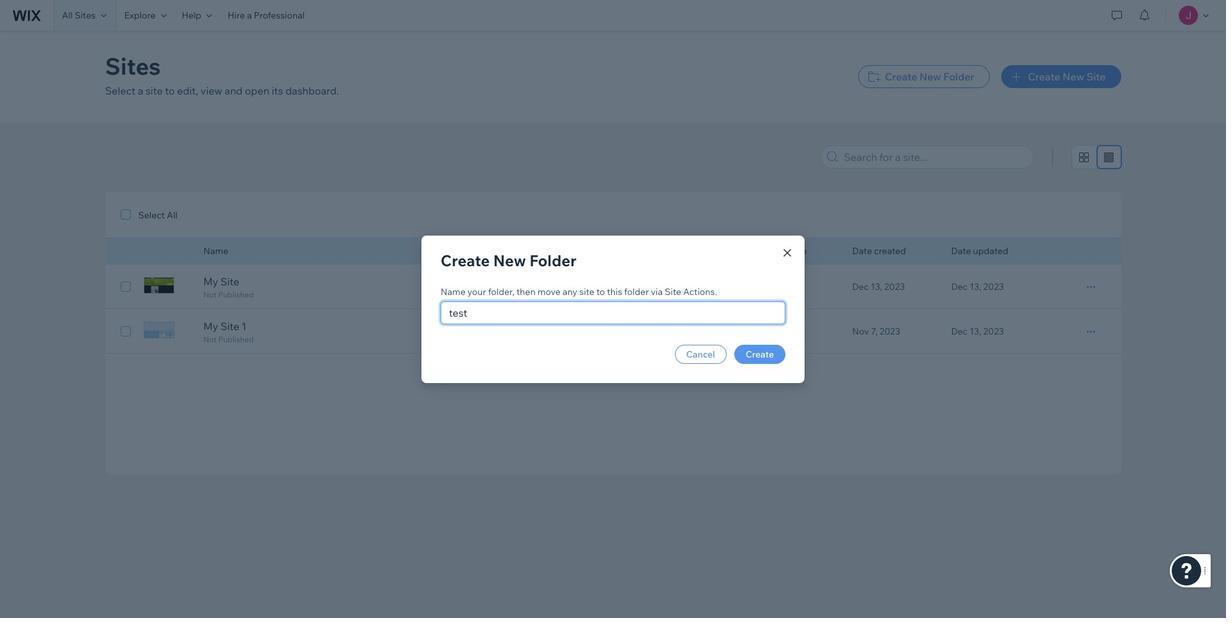 Task type: vqa. For each thing, say whether or not it's contained in the screenshot.
The Fri to the right
no



Task type: locate. For each thing, give the bounding box(es) containing it.
my
[[203, 275, 218, 288], [203, 320, 218, 333]]

1 vertical spatial select
[[138, 210, 165, 221]]

and
[[225, 84, 243, 97]]

dec for my site
[[952, 281, 968, 293]]

2 published from the top
[[218, 335, 254, 344]]

all sites
[[62, 10, 96, 21]]

published down 1
[[218, 335, 254, 344]]

0 vertical spatial my
[[203, 275, 218, 288]]

create
[[885, 70, 918, 83], [1028, 70, 1061, 83], [441, 251, 490, 270], [746, 348, 774, 360]]

0 vertical spatial to
[[165, 84, 175, 97]]

select inside sites select a site to edit, view and open its dashboard.
[[105, 84, 136, 97]]

editor
[[761, 245, 786, 257], [761, 326, 786, 337]]

0 vertical spatial not
[[203, 290, 217, 300]]

site
[[1087, 70, 1106, 83], [221, 275, 239, 288], [665, 286, 682, 297], [221, 320, 239, 333]]

name your folder, then move any site to this folder via site actions.
[[441, 286, 717, 297]]

site
[[146, 84, 163, 97], [580, 286, 595, 297]]

a right hire
[[247, 10, 252, 21]]

your
[[468, 286, 486, 297]]

Select All checkbox
[[120, 207, 178, 222]]

not
[[203, 290, 217, 300], [203, 335, 217, 344]]

1 vertical spatial sites
[[105, 52, 161, 80]]

all
[[62, 10, 73, 21], [167, 210, 178, 221]]

1 my from the top
[[203, 275, 218, 288]]

a left edit,
[[138, 84, 143, 97]]

1 published from the top
[[218, 290, 254, 300]]

sites down explore
[[105, 52, 161, 80]]

1 editor from the top
[[761, 245, 786, 257]]

0 horizontal spatial name
[[203, 245, 228, 257]]

1 vertical spatial not
[[203, 335, 217, 344]]

my right my site icon
[[203, 275, 218, 288]]

cancel
[[686, 348, 715, 360]]

2 date from the left
[[952, 245, 971, 257]]

date left created
[[853, 245, 872, 257]]

2023
[[885, 281, 905, 293], [984, 281, 1004, 293], [880, 326, 901, 337], [984, 326, 1004, 337]]

0 horizontal spatial date
[[853, 245, 872, 257]]

0 horizontal spatial a
[[138, 84, 143, 97]]

name up my site not published
[[203, 245, 228, 257]]

0 vertical spatial published
[[218, 290, 254, 300]]

folder
[[944, 70, 975, 83], [530, 251, 577, 270]]

1 vertical spatial editor
[[761, 326, 786, 337]]

then
[[517, 286, 536, 297]]

updated
[[973, 245, 1009, 257]]

1 vertical spatial published
[[218, 335, 254, 344]]

not right my site 1 icon
[[203, 335, 217, 344]]

create new site
[[1028, 70, 1106, 83]]

create new folder
[[885, 70, 975, 83], [441, 251, 577, 270]]

explore
[[124, 10, 156, 21]]

nov 7, 2023
[[853, 326, 901, 337]]

to
[[165, 84, 175, 97], [597, 286, 605, 297]]

1 horizontal spatial all
[[167, 210, 178, 221]]

0 vertical spatial sites
[[75, 10, 96, 21]]

published
[[218, 290, 254, 300], [218, 335, 254, 344]]

date
[[853, 245, 872, 257], [952, 245, 971, 257]]

0 vertical spatial site
[[146, 84, 163, 97]]

0 horizontal spatial to
[[165, 84, 175, 97]]

date left updated
[[952, 245, 971, 257]]

0 horizontal spatial sites
[[75, 10, 96, 21]]

name left your
[[441, 286, 466, 297]]

13,
[[871, 281, 883, 293], [970, 281, 982, 293], [970, 326, 982, 337]]

1 horizontal spatial sites
[[105, 52, 161, 80]]

0 horizontal spatial select
[[105, 84, 136, 97]]

editor left type
[[761, 245, 786, 257]]

to left this
[[597, 286, 605, 297]]

1 vertical spatial name
[[441, 286, 466, 297]]

select inside select all option
[[138, 210, 165, 221]]

1 vertical spatial to
[[597, 286, 605, 297]]

name
[[203, 245, 228, 257], [441, 286, 466, 297]]

0 vertical spatial name
[[203, 245, 228, 257]]

None checkbox
[[120, 279, 131, 295], [120, 324, 131, 339], [120, 279, 131, 295], [120, 324, 131, 339]]

1 date from the left
[[853, 245, 872, 257]]

date created
[[853, 245, 906, 257]]

sites left explore
[[75, 10, 96, 21]]

2 not from the top
[[203, 335, 217, 344]]

2 editor from the top
[[761, 326, 786, 337]]

a
[[247, 10, 252, 21], [138, 84, 143, 97]]

editor up create button
[[761, 326, 786, 337]]

move
[[538, 286, 561, 297]]

published up 1
[[218, 290, 254, 300]]

0 vertical spatial folder
[[944, 70, 975, 83]]

0 horizontal spatial create new folder
[[441, 251, 577, 270]]

dec for my site 1
[[952, 326, 968, 337]]

to left edit,
[[165, 84, 175, 97]]

0 vertical spatial editor
[[761, 245, 786, 257]]

via
[[651, 286, 663, 297]]

select
[[105, 84, 136, 97], [138, 210, 165, 221]]

my inside my site not published
[[203, 275, 218, 288]]

0 vertical spatial all
[[62, 10, 73, 21]]

1 horizontal spatial folder
[[944, 70, 975, 83]]

0 horizontal spatial site
[[146, 84, 163, 97]]

1 horizontal spatial site
[[580, 286, 595, 297]]

published inside my site not published
[[218, 290, 254, 300]]

0 horizontal spatial folder
[[530, 251, 577, 270]]

Name your folder, then move any site to this folder via Site Actions. field
[[445, 302, 781, 324]]

1 horizontal spatial select
[[138, 210, 165, 221]]

1
[[242, 320, 247, 333]]

2 horizontal spatial new
[[1063, 70, 1085, 83]]

1 vertical spatial a
[[138, 84, 143, 97]]

site right any
[[580, 286, 595, 297]]

1 horizontal spatial create new folder
[[885, 70, 975, 83]]

name for name
[[203, 245, 228, 257]]

help button
[[174, 0, 220, 31]]

dec
[[853, 281, 869, 293], [952, 281, 968, 293], [952, 326, 968, 337]]

1 horizontal spatial name
[[441, 286, 466, 297]]

created
[[874, 245, 906, 257]]

type
[[788, 245, 807, 257]]

1 horizontal spatial date
[[952, 245, 971, 257]]

1 horizontal spatial new
[[920, 70, 942, 83]]

sites
[[75, 10, 96, 21], [105, 52, 161, 80]]

editor for editor type
[[761, 245, 786, 257]]

my left 1
[[203, 320, 218, 333]]

new
[[920, 70, 942, 83], [1063, 70, 1085, 83], [493, 251, 526, 270]]

1 vertical spatial site
[[580, 286, 595, 297]]

name for name your folder, then move any site to this folder via site actions.
[[441, 286, 466, 297]]

site left edit,
[[146, 84, 163, 97]]

dec 13, 2023
[[853, 281, 905, 293], [952, 281, 1004, 293], [952, 326, 1004, 337]]

my inside my site 1 not published
[[203, 320, 218, 333]]

not up my site 1 not published
[[203, 290, 217, 300]]

open
[[245, 84, 269, 97]]

editor for editor
[[761, 326, 786, 337]]

2 my from the top
[[203, 320, 218, 333]]

1 vertical spatial create new folder
[[441, 251, 577, 270]]

1 horizontal spatial a
[[247, 10, 252, 21]]

select all
[[138, 210, 178, 221]]

1 not from the top
[[203, 290, 217, 300]]

0 vertical spatial select
[[105, 84, 136, 97]]

0 vertical spatial create new folder
[[885, 70, 975, 83]]

site inside button
[[1087, 70, 1106, 83]]

1 vertical spatial my
[[203, 320, 218, 333]]

1 vertical spatial all
[[167, 210, 178, 221]]



Task type: describe. For each thing, give the bounding box(es) containing it.
its
[[272, 84, 283, 97]]

1 vertical spatial folder
[[530, 251, 577, 270]]

edit,
[[177, 84, 198, 97]]

to inside sites select a site to edit, view and open its dashboard.
[[165, 84, 175, 97]]

my site 1 not published
[[203, 320, 254, 344]]

my site not published
[[203, 275, 254, 300]]

editor type
[[761, 245, 807, 257]]

not inside my site not published
[[203, 290, 217, 300]]

site inside sites select a site to edit, view and open its dashboard.
[[146, 84, 163, 97]]

hire a professional link
[[220, 0, 313, 31]]

folder
[[624, 286, 649, 297]]

0 horizontal spatial all
[[62, 10, 73, 21]]

my for my site
[[203, 275, 218, 288]]

date updated
[[952, 245, 1009, 257]]

any
[[563, 286, 578, 297]]

site inside my site not published
[[221, 275, 239, 288]]

site inside my site 1 not published
[[221, 320, 239, 333]]

cancel button
[[675, 345, 727, 364]]

Search for a site... field
[[840, 146, 1029, 168]]

nov
[[853, 326, 869, 337]]

view
[[201, 84, 222, 97]]

folder,
[[488, 286, 515, 297]]

hire
[[228, 10, 245, 21]]

13, for my site
[[970, 281, 982, 293]]

new for 'create new site' button
[[1063, 70, 1085, 83]]

not inside my site 1 not published
[[203, 335, 217, 344]]

this
[[607, 286, 622, 297]]

date for date updated
[[952, 245, 971, 257]]

my site 1 image
[[143, 322, 174, 339]]

date for date created
[[853, 245, 872, 257]]

new for create new folder button
[[920, 70, 942, 83]]

create new site button
[[1002, 65, 1121, 88]]

my for my site 1
[[203, 320, 218, 333]]

create new folder button
[[858, 65, 990, 88]]

0 horizontal spatial new
[[493, 251, 526, 270]]

0 vertical spatial a
[[247, 10, 252, 21]]

7,
[[871, 326, 878, 337]]

help
[[182, 10, 202, 21]]

dec 13, 2023 for my site
[[952, 281, 1004, 293]]

professional
[[254, 10, 305, 21]]

dashboard.
[[285, 84, 339, 97]]

published inside my site 1 not published
[[218, 335, 254, 344]]

a inside sites select a site to edit, view and open its dashboard.
[[138, 84, 143, 97]]

create button
[[734, 345, 786, 364]]

sites select a site to edit, view and open its dashboard.
[[105, 52, 339, 97]]

sites inside sites select a site to edit, view and open its dashboard.
[[105, 52, 161, 80]]

dec 13, 2023 for my site 1
[[952, 326, 1004, 337]]

actions.
[[684, 286, 717, 297]]

13, for my site 1
[[970, 326, 982, 337]]

1 horizontal spatial to
[[597, 286, 605, 297]]

all inside option
[[167, 210, 178, 221]]

folder inside button
[[944, 70, 975, 83]]

hire a professional
[[228, 10, 305, 21]]

my site image
[[143, 277, 174, 294]]

create new folder inside button
[[885, 70, 975, 83]]



